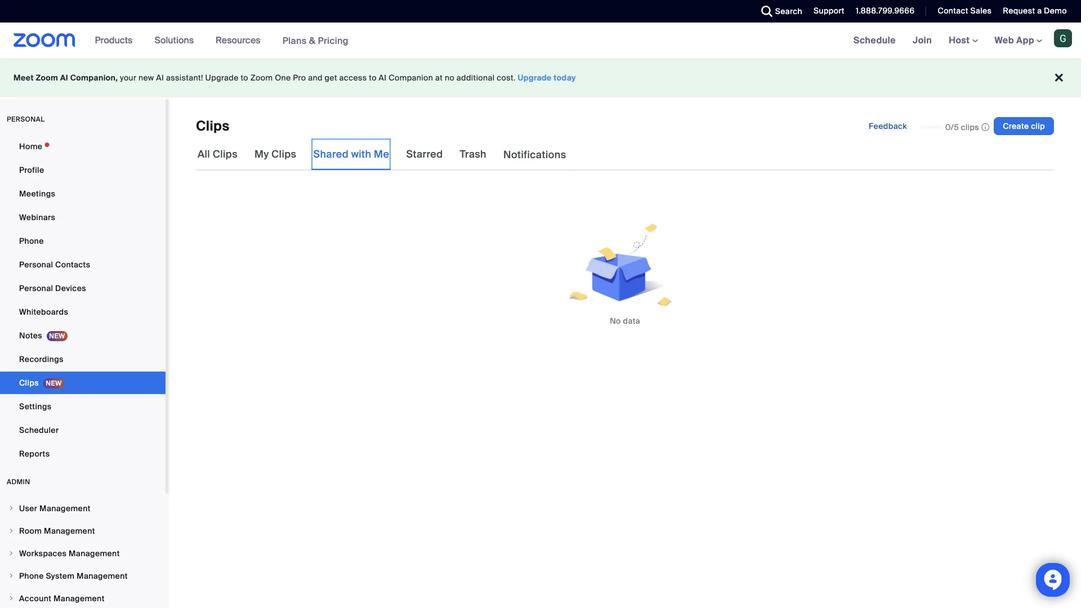 Task type: locate. For each thing, give the bounding box(es) containing it.
clips
[[196, 117, 229, 135], [213, 148, 238, 161], [271, 148, 296, 161], [19, 378, 39, 388]]

clips right my
[[271, 148, 296, 161]]

2 personal from the top
[[19, 283, 53, 293]]

right image inside phone system management menu item
[[8, 573, 15, 579]]

join link
[[904, 23, 941, 59]]

me
[[374, 148, 389, 161]]

zoom right the meet
[[36, 73, 58, 83]]

2 to from the left
[[369, 73, 377, 83]]

clips up settings
[[19, 378, 39, 388]]

account management
[[19, 594, 105, 604]]

2 ai from the left
[[156, 73, 164, 83]]

management down phone system management menu item
[[53, 594, 105, 604]]

2 right image from the top
[[8, 550, 15, 557]]

2 vertical spatial right image
[[8, 595, 15, 602]]

a
[[1037, 6, 1042, 16]]

phone up 'account'
[[19, 571, 44, 581]]

0 vertical spatial phone
[[19, 236, 44, 246]]

shared with me
[[313, 148, 389, 161]]

management for workspaces management
[[69, 549, 120, 559]]

right image left workspaces
[[8, 550, 15, 557]]

upgrade down product information navigation
[[205, 73, 239, 83]]

ai left companion
[[379, 73, 387, 83]]

right image left room
[[8, 528, 15, 534]]

zoom
[[36, 73, 58, 83], [250, 73, 273, 83]]

1 vertical spatial personal
[[19, 283, 53, 293]]

create clip
[[1003, 121, 1045, 131]]

0 horizontal spatial to
[[241, 73, 248, 83]]

request
[[1003, 6, 1035, 16]]

request a demo link
[[995, 0, 1081, 23], [1003, 6, 1067, 16]]

web
[[995, 34, 1014, 46]]

cost.
[[497, 73, 516, 83]]

1 personal from the top
[[19, 260, 53, 270]]

to
[[241, 73, 248, 83], [369, 73, 377, 83]]

0/5
[[945, 122, 959, 132]]

banner
[[0, 23, 1081, 59]]

right image
[[8, 528, 15, 534], [8, 550, 15, 557], [8, 595, 15, 602]]

home link
[[0, 135, 166, 158]]

personal
[[7, 115, 45, 124]]

personal for personal devices
[[19, 283, 53, 293]]

phone down webinars
[[19, 236, 44, 246]]

1 right image from the top
[[8, 528, 15, 534]]

shared
[[313, 148, 349, 161]]

management up phone system management menu item
[[69, 549, 120, 559]]

room
[[19, 526, 42, 536]]

right image for user
[[8, 505, 15, 512]]

upgrade right cost.
[[518, 73, 552, 83]]

profile
[[19, 165, 44, 175]]

tabs of clips tab list
[[196, 139, 568, 171]]

personal up personal devices
[[19, 260, 53, 270]]

1 horizontal spatial to
[[369, 73, 377, 83]]

management for room management
[[44, 526, 95, 536]]

feedback button
[[860, 117, 916, 135]]

additional
[[457, 73, 495, 83]]

your
[[120, 73, 136, 83]]

1 horizontal spatial ai
[[156, 73, 164, 83]]

ai right new
[[156, 73, 164, 83]]

create clip button
[[994, 117, 1054, 135]]

1 zoom from the left
[[36, 73, 58, 83]]

0 horizontal spatial zoom
[[36, 73, 58, 83]]

to right access
[[369, 73, 377, 83]]

zoom left one
[[250, 73, 273, 83]]

sales
[[971, 6, 992, 16]]

whiteboards link
[[0, 301, 166, 323]]

right image for account management
[[8, 595, 15, 602]]

meet zoom ai companion, your new ai assistant! upgrade to zoom one pro and get access to ai companion at no additional cost. upgrade today
[[14, 73, 576, 83]]

pro
[[293, 73, 306, 83]]

schedule link
[[845, 23, 904, 59]]

personal up whiteboards at the left of page
[[19, 283, 53, 293]]

zoom logo image
[[14, 33, 75, 47]]

solutions button
[[155, 23, 199, 59]]

personal menu menu
[[0, 135, 166, 466]]

trash tab
[[458, 139, 488, 170]]

clips inside "tab"
[[271, 148, 296, 161]]

phone inside personal menu menu
[[19, 236, 44, 246]]

resources
[[216, 34, 261, 46]]

2 phone from the top
[[19, 571, 44, 581]]

2 right image from the top
[[8, 573, 15, 579]]

2 zoom from the left
[[250, 73, 273, 83]]

plans
[[282, 35, 307, 46]]

right image for phone
[[8, 573, 15, 579]]

clips link
[[0, 372, 166, 394]]

right image left 'system'
[[8, 573, 15, 579]]

management up room management
[[39, 503, 91, 514]]

companion
[[389, 73, 433, 83]]

all clips tab
[[196, 139, 239, 170]]

admin menu menu
[[0, 498, 166, 608]]

starred
[[406, 148, 443, 161]]

0 vertical spatial right image
[[8, 528, 15, 534]]

1 right image from the top
[[8, 505, 15, 512]]

home
[[19, 141, 42, 151]]

right image
[[8, 505, 15, 512], [8, 573, 15, 579]]

personal for personal contacts
[[19, 260, 53, 270]]

1 phone from the top
[[19, 236, 44, 246]]

my
[[255, 148, 269, 161]]

0 horizontal spatial ai
[[60, 73, 68, 83]]

right image left 'account'
[[8, 595, 15, 602]]

reports
[[19, 449, 50, 459]]

right image left user at bottom
[[8, 505, 15, 512]]

ai left companion,
[[60, 73, 68, 83]]

with
[[351, 148, 371, 161]]

contact sales link
[[929, 0, 995, 23], [938, 6, 992, 16]]

0/5 clips application
[[921, 122, 990, 133]]

schedule
[[854, 34, 896, 46]]

personal
[[19, 260, 53, 270], [19, 283, 53, 293]]

profile link
[[0, 159, 166, 181]]

2 horizontal spatial ai
[[379, 73, 387, 83]]

1 to from the left
[[241, 73, 248, 83]]

clips inside tab
[[213, 148, 238, 161]]

right image inside room management menu item
[[8, 528, 15, 534]]

1.888.799.9666 button
[[847, 0, 918, 23], [856, 6, 915, 16]]

whiteboards
[[19, 307, 68, 317]]

phone for phone
[[19, 236, 44, 246]]

no data
[[610, 316, 640, 326]]

one
[[275, 73, 291, 83]]

user
[[19, 503, 37, 514]]

to down resources dropdown button
[[241, 73, 248, 83]]

meetings
[[19, 189, 55, 199]]

0 vertical spatial personal
[[19, 260, 53, 270]]

1 horizontal spatial zoom
[[250, 73, 273, 83]]

right image inside workspaces management menu item
[[8, 550, 15, 557]]

management up workspaces management on the bottom of page
[[44, 526, 95, 536]]

right image inside user management menu item
[[8, 505, 15, 512]]

clips inside personal menu menu
[[19, 378, 39, 388]]

meet zoom ai companion, footer
[[0, 59, 1081, 97]]

1 vertical spatial phone
[[19, 571, 44, 581]]

1 vertical spatial right image
[[8, 550, 15, 557]]

2 upgrade from the left
[[518, 73, 552, 83]]

phone for phone system management
[[19, 571, 44, 581]]

1 vertical spatial right image
[[8, 573, 15, 579]]

meetings navigation
[[845, 23, 1081, 59]]

right image inside "account management" menu item
[[8, 595, 15, 602]]

management for account management
[[53, 594, 105, 604]]

workspaces management menu item
[[0, 543, 166, 564]]

0 horizontal spatial upgrade
[[205, 73, 239, 83]]

management
[[39, 503, 91, 514], [44, 526, 95, 536], [69, 549, 120, 559], [77, 571, 128, 581], [53, 594, 105, 604]]

0 vertical spatial right image
[[8, 505, 15, 512]]

phone inside menu item
[[19, 571, 44, 581]]

create
[[1003, 121, 1029, 131]]

clips right all
[[213, 148, 238, 161]]

support link
[[805, 0, 847, 23], [814, 6, 845, 16]]

right image for room management
[[8, 528, 15, 534]]

1 horizontal spatial upgrade
[[518, 73, 552, 83]]

meet
[[14, 73, 34, 83]]

3 right image from the top
[[8, 595, 15, 602]]



Task type: vqa. For each thing, say whether or not it's contained in the screenshot.
plans & pricing
yes



Task type: describe. For each thing, give the bounding box(es) containing it.
management for user management
[[39, 503, 91, 514]]

webinars
[[19, 212, 55, 222]]

search
[[775, 6, 803, 16]]

request a demo
[[1003, 6, 1067, 16]]

web app
[[995, 34, 1034, 46]]

assistant!
[[166, 73, 203, 83]]

clips
[[961, 122, 979, 132]]

0/5 clips
[[945, 122, 979, 132]]

all clips
[[198, 148, 238, 161]]

webinars link
[[0, 206, 166, 229]]

companion,
[[70, 73, 118, 83]]

starred tab
[[405, 139, 445, 170]]

contact
[[938, 6, 968, 16]]

my clips tab
[[253, 139, 298, 170]]

user management menu item
[[0, 498, 166, 519]]

today
[[554, 73, 576, 83]]

support
[[814, 6, 845, 16]]

1 ai from the left
[[60, 73, 68, 83]]

workspaces management
[[19, 549, 120, 559]]

plans & pricing
[[282, 35, 349, 46]]

right image for workspaces management
[[8, 550, 15, 557]]

contacts
[[55, 260, 90, 270]]

personal devices
[[19, 283, 86, 293]]

recordings
[[19, 354, 63, 364]]

settings link
[[0, 395, 166, 418]]

clip
[[1031, 121, 1045, 131]]

host button
[[949, 34, 978, 46]]

products button
[[95, 23, 138, 59]]

resources button
[[216, 23, 266, 59]]

scheduler
[[19, 425, 59, 435]]

banner containing products
[[0, 23, 1081, 59]]

reports link
[[0, 443, 166, 465]]

upgrade today link
[[518, 73, 576, 83]]

all
[[198, 148, 210, 161]]

personal devices link
[[0, 277, 166, 300]]

workspaces
[[19, 549, 67, 559]]

pricing
[[318, 35, 349, 46]]

products
[[95, 34, 133, 46]]

data
[[623, 316, 640, 326]]

phone system management
[[19, 571, 128, 581]]

product information navigation
[[87, 23, 357, 59]]

web app button
[[995, 34, 1042, 46]]

notes link
[[0, 324, 166, 347]]

demo
[[1044, 6, 1067, 16]]

phone link
[[0, 230, 166, 252]]

account management menu item
[[0, 588, 166, 608]]

clips up all clips
[[196, 117, 229, 135]]

recordings link
[[0, 348, 166, 371]]

personal contacts
[[19, 260, 90, 270]]

1.888.799.9666
[[856, 6, 915, 16]]

notes
[[19, 331, 42, 341]]

app
[[1016, 34, 1034, 46]]

account
[[19, 594, 51, 604]]

management up "account management" menu item
[[77, 571, 128, 581]]

scheduler link
[[0, 419, 166, 442]]

meetings link
[[0, 182, 166, 205]]

user management
[[19, 503, 91, 514]]

join
[[913, 34, 932, 46]]

and
[[308, 73, 323, 83]]

my clips
[[255, 148, 296, 161]]

room management
[[19, 526, 95, 536]]

phone system management menu item
[[0, 565, 166, 587]]

no
[[445, 73, 455, 83]]

1 upgrade from the left
[[205, 73, 239, 83]]

search button
[[753, 0, 805, 23]]

admin
[[7, 478, 30, 487]]

room management menu item
[[0, 520, 166, 542]]

&
[[309, 35, 316, 46]]

feedback
[[869, 121, 907, 131]]

trash
[[460, 148, 487, 161]]

personal contacts link
[[0, 253, 166, 276]]

devices
[[55, 283, 86, 293]]

contact sales
[[938, 6, 992, 16]]

no
[[610, 316, 621, 326]]

access
[[339, 73, 367, 83]]

host
[[949, 34, 972, 46]]

get
[[325, 73, 337, 83]]

shared with me tab
[[312, 139, 391, 170]]

system
[[46, 571, 75, 581]]

3 ai from the left
[[379, 73, 387, 83]]

settings
[[19, 402, 52, 412]]

notifications
[[503, 148, 566, 162]]

new
[[139, 73, 154, 83]]

profile picture image
[[1054, 29, 1072, 47]]



